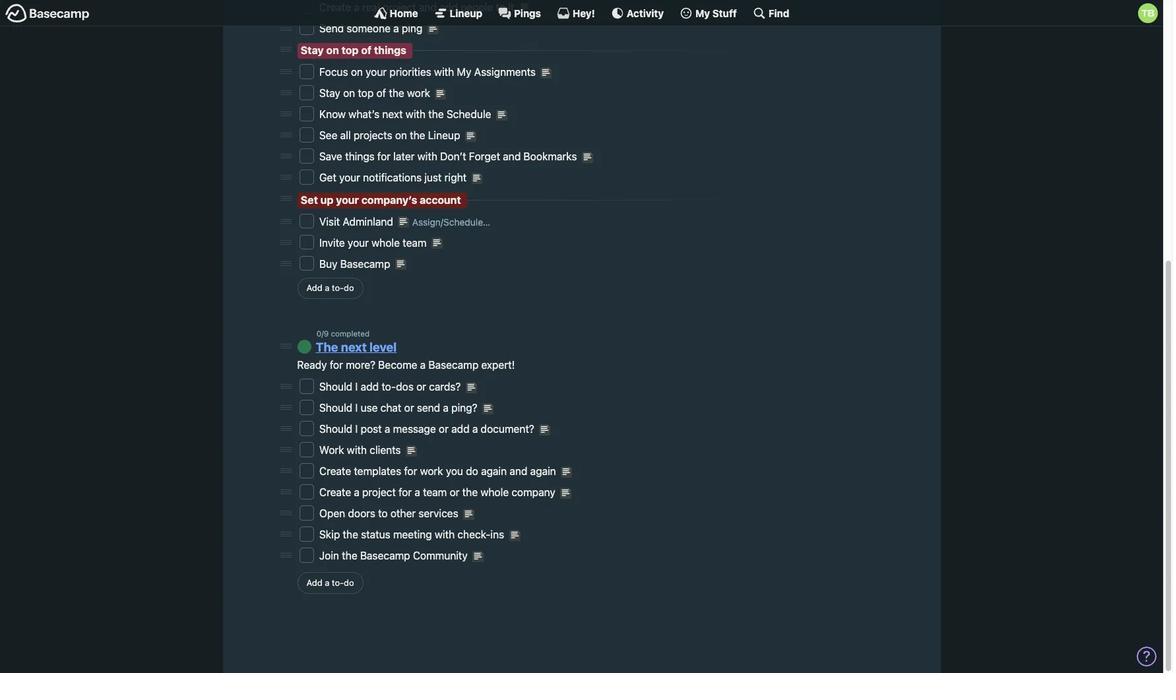 Task type: vqa. For each thing, say whether or not it's contained in the screenshot.
Assignments link
no



Task type: describe. For each thing, give the bounding box(es) containing it.
a down ping?
[[472, 423, 478, 435]]

1 vertical spatial next
[[341, 340, 367, 354]]

assign/schedule…
[[412, 216, 490, 227]]

see all projects on the lineup link
[[319, 130, 463, 141]]

focus on your priorities with my assignments
[[319, 66, 539, 78]]

1 add a to-do button from the top
[[297, 278, 363, 299]]

your right up
[[336, 194, 359, 206]]

should for should i use chat or send a ping?
[[319, 402, 353, 414]]

right
[[445, 172, 467, 184]]

main element
[[0, 0, 1163, 26]]

1 vertical spatial to
[[378, 508, 388, 520]]

0/9
[[317, 329, 329, 338]]

2 add a to-do button from the top
[[297, 572, 363, 594]]

notifications
[[363, 172, 422, 184]]

set up your company's account link
[[301, 194, 461, 206]]

join
[[319, 550, 339, 562]]

0/9 completed
[[317, 329, 370, 338]]

buy basecamp link
[[319, 258, 393, 270]]

0 vertical spatial basecamp
[[340, 258, 390, 270]]

projects
[[354, 130, 392, 141]]

your down visit adminland
[[348, 237, 369, 249]]

join the basecamp community link
[[319, 550, 470, 562]]

or right 'dos'
[[416, 381, 426, 393]]

company
[[512, 487, 555, 498]]

a up doors
[[354, 487, 359, 498]]

for down the
[[330, 359, 343, 371]]

level
[[370, 340, 397, 354]]

ready
[[297, 359, 327, 371]]

real
[[362, 1, 380, 13]]

my stuff
[[695, 7, 737, 19]]

open
[[319, 508, 345, 520]]

expert!
[[481, 359, 515, 371]]

get your notifications just right link
[[319, 172, 469, 184]]

know what's next with the schedule
[[319, 108, 494, 120]]

work with clients link
[[319, 444, 404, 456]]

set
[[301, 194, 318, 206]]

with up see all projects on the lineup link at the left of page
[[406, 108, 426, 120]]

buy basecamp
[[319, 258, 393, 270]]

1 add a to-do from the top
[[306, 283, 354, 293]]

a right post at the left bottom
[[385, 423, 390, 435]]

save things for later with don't forget and bookmarks
[[319, 151, 580, 163]]

the down you at the bottom
[[462, 487, 478, 498]]

top for the
[[358, 87, 374, 99]]

post
[[361, 423, 382, 435]]

a down buy
[[325, 283, 329, 293]]

should i use chat or send a ping? link
[[319, 402, 480, 414]]

should for should i post a message or add a document?
[[319, 423, 353, 435]]

forget
[[469, 151, 500, 163]]

on for stay on top of things
[[326, 44, 339, 56]]

open doors to other services link
[[319, 508, 461, 520]]

message
[[393, 423, 436, 435]]

stay on top of things link
[[301, 44, 406, 56]]

ready for more? become a basecamp expert! link
[[297, 359, 515, 371]]

status
[[361, 529, 390, 541]]

company's
[[362, 194, 417, 206]]

get
[[319, 172, 336, 184]]

on for stay on top of the work
[[343, 87, 355, 99]]

create a real project and add people to it
[[319, 1, 517, 13]]

0 vertical spatial next
[[382, 108, 403, 120]]

hey! button
[[557, 7, 595, 20]]

it
[[508, 1, 514, 13]]

with for priorities
[[434, 66, 454, 78]]

1 vertical spatial things
[[345, 151, 375, 163]]

later
[[393, 151, 415, 163]]

activity link
[[611, 7, 664, 20]]

dos
[[396, 381, 414, 393]]

meeting
[[393, 529, 432, 541]]

the left schedule
[[428, 108, 444, 120]]

for up other
[[399, 487, 412, 498]]

stay on top of the work link
[[319, 87, 433, 99]]

other
[[390, 508, 416, 520]]

2 vertical spatial to-
[[332, 577, 344, 588]]

1 horizontal spatial whole
[[481, 487, 509, 498]]

and for stay on top of things
[[503, 151, 521, 163]]

your up stay on top of the work
[[366, 66, 387, 78]]

should for should i add to-dos or cards?
[[319, 381, 353, 393]]

on for focus on your priorities with my assignments
[[351, 66, 363, 78]]

activity
[[627, 7, 664, 19]]

community
[[413, 550, 468, 562]]

a down join
[[325, 577, 329, 588]]

invite
[[319, 237, 345, 249]]

for right templates
[[404, 465, 417, 477]]

skip the status meeting with check-ins link
[[319, 529, 507, 541]]

templates
[[354, 465, 401, 477]]

1 vertical spatial work
[[420, 465, 443, 477]]

up
[[320, 194, 333, 206]]

should i post a message or add a document?
[[319, 423, 537, 435]]

visit
[[319, 216, 340, 228]]

find button
[[753, 7, 789, 20]]

create for create a real project and add people to it
[[319, 1, 351, 13]]

assign/schedule… link
[[412, 215, 490, 229]]

join the basecamp community
[[319, 550, 470, 562]]

2 vertical spatial add
[[451, 423, 470, 435]]

someone
[[347, 22, 391, 34]]

pings button
[[498, 7, 541, 20]]

stuff
[[712, 7, 737, 19]]

and for the next level
[[510, 465, 527, 477]]

see
[[319, 130, 337, 141]]

send someone a ping
[[319, 22, 425, 34]]

the
[[316, 340, 338, 354]]

work with clients
[[319, 444, 404, 456]]

save
[[319, 151, 342, 163]]

home
[[390, 7, 418, 19]]

with right work
[[347, 444, 367, 456]]

should i add to-dos or cards? link
[[319, 381, 464, 393]]

tim burton image
[[1138, 3, 1158, 23]]



Task type: locate. For each thing, give the bounding box(es) containing it.
focus
[[319, 66, 348, 78]]

0 vertical spatial of
[[361, 44, 372, 56]]

save things for later with don't forget and bookmarks link
[[319, 151, 580, 163]]

basecamp up "cards?"
[[428, 359, 479, 371]]

on up focus
[[326, 44, 339, 56]]

0 vertical spatial i
[[355, 381, 358, 393]]

2 vertical spatial should
[[319, 423, 353, 435]]

get your notifications just right
[[319, 172, 469, 184]]

2 should from the top
[[319, 402, 353, 414]]

add a to-do down buy
[[306, 283, 354, 293]]

with for later
[[417, 151, 437, 163]]

of for things
[[361, 44, 372, 56]]

add down join
[[306, 577, 322, 588]]

lineup left it
[[450, 7, 482, 19]]

with up just
[[417, 151, 437, 163]]

a up other
[[415, 487, 420, 498]]

chat
[[381, 402, 401, 414]]

1 horizontal spatial my
[[695, 7, 710, 19]]

ready for more? become a basecamp expert!
[[297, 359, 515, 371]]

next up see all projects on the lineup link at the left of page
[[382, 108, 403, 120]]

should
[[319, 381, 353, 393], [319, 402, 353, 414], [319, 423, 353, 435]]

should down ready
[[319, 381, 353, 393]]

work
[[319, 444, 344, 456]]

visit adminland link
[[319, 216, 396, 228]]

2 i from the top
[[355, 402, 358, 414]]

of up what's
[[376, 87, 386, 99]]

1 vertical spatial add a to-do
[[306, 577, 354, 588]]

use
[[361, 402, 378, 414]]

0 horizontal spatial again
[[481, 465, 507, 477]]

your
[[366, 66, 387, 78], [339, 172, 360, 184], [336, 194, 359, 206], [348, 237, 369, 249]]

2 add from the top
[[306, 577, 322, 588]]

lineup up save things for later with don't forget and bookmarks link
[[428, 130, 460, 141]]

1 vertical spatial team
[[423, 487, 447, 498]]

whole left company in the left of the page
[[481, 487, 509, 498]]

should up work
[[319, 423, 353, 435]]

top up what's
[[358, 87, 374, 99]]

basecamp
[[340, 258, 390, 270], [428, 359, 479, 371], [360, 550, 410, 562]]

1 horizontal spatial of
[[376, 87, 386, 99]]

schedule
[[447, 108, 491, 120]]

0 horizontal spatial my
[[457, 66, 471, 78]]

for
[[377, 151, 391, 163], [330, 359, 343, 371], [404, 465, 417, 477], [399, 487, 412, 498]]

my inside popup button
[[695, 7, 710, 19]]

1 vertical spatial i
[[355, 402, 358, 414]]

on down stay on top of things 'link'
[[351, 66, 363, 78]]

the right join
[[342, 550, 357, 562]]

again
[[481, 465, 507, 477], [530, 465, 556, 477]]

add down ping?
[[451, 423, 470, 435]]

0 horizontal spatial next
[[341, 340, 367, 354]]

2 vertical spatial i
[[355, 423, 358, 435]]

pings
[[514, 7, 541, 19]]

assignments
[[474, 66, 536, 78]]

and up company in the left of the page
[[510, 465, 527, 477]]

1 vertical spatial and
[[503, 151, 521, 163]]

0 horizontal spatial to
[[378, 508, 388, 520]]

a down the home link
[[393, 22, 399, 34]]

2 vertical spatial create
[[319, 487, 351, 498]]

the next level link
[[316, 340, 397, 354]]

1 vertical spatial stay
[[319, 87, 340, 99]]

2 vertical spatial basecamp
[[360, 550, 410, 562]]

0 vertical spatial top
[[342, 44, 359, 56]]

send
[[417, 402, 440, 414]]

what's
[[349, 108, 380, 120]]

i left post at the left bottom
[[355, 423, 358, 435]]

visit adminland
[[319, 216, 396, 228]]

1 vertical spatial add a to-do button
[[297, 572, 363, 594]]

create for create templates for work you do again and again
[[319, 465, 351, 477]]

1 vertical spatial should
[[319, 402, 353, 414]]

1 vertical spatial of
[[376, 87, 386, 99]]

create a project for a team or the whole company link
[[319, 487, 558, 498]]

basecamp down status
[[360, 550, 410, 562]]

3 create from the top
[[319, 487, 351, 498]]

to- down join
[[332, 577, 344, 588]]

team down the assign/schedule… at the left of the page
[[403, 237, 427, 249]]

add up use
[[361, 381, 379, 393]]

the
[[389, 87, 404, 99], [428, 108, 444, 120], [410, 130, 425, 141], [462, 487, 478, 498], [343, 529, 358, 541], [342, 550, 357, 562]]

0 vertical spatial add a to-do
[[306, 283, 354, 293]]

0 vertical spatial project
[[383, 1, 416, 13]]

don't
[[440, 151, 466, 163]]

stay on top of the work
[[319, 87, 433, 99]]

work up create a project for a team or the whole company link
[[420, 465, 443, 477]]

the next level
[[316, 340, 397, 354]]

0 horizontal spatial of
[[361, 44, 372, 56]]

1 horizontal spatial again
[[530, 465, 556, 477]]

just
[[424, 172, 442, 184]]

create for create a project for a team or the whole company
[[319, 487, 351, 498]]

cards?
[[429, 381, 461, 393]]

1 vertical spatial whole
[[481, 487, 509, 498]]

create up send on the left
[[319, 1, 351, 13]]

add for second add a to-do button
[[306, 577, 322, 588]]

0 vertical spatial whole
[[372, 237, 400, 249]]

create
[[319, 1, 351, 13], [319, 465, 351, 477], [319, 487, 351, 498]]

and right forget
[[503, 151, 521, 163]]

again up company in the left of the page
[[530, 465, 556, 477]]

3 i from the top
[[355, 423, 358, 435]]

1 vertical spatial lineup
[[428, 130, 460, 141]]

find
[[769, 7, 789, 19]]

or down you at the bottom
[[450, 487, 460, 498]]

top for things
[[342, 44, 359, 56]]

the down the know what's next with the schedule
[[410, 130, 425, 141]]

i left use
[[355, 402, 358, 414]]

with for meeting
[[435, 529, 455, 541]]

whole down adminland
[[372, 237, 400, 249]]

account
[[420, 194, 461, 206]]

0 vertical spatial things
[[374, 44, 406, 56]]

with right priorities
[[434, 66, 454, 78]]

add down buy
[[306, 283, 322, 293]]

know
[[319, 108, 346, 120]]

bookmarks
[[524, 151, 577, 163]]

basecamp down invite your whole team
[[340, 258, 390, 270]]

home link
[[374, 7, 418, 20]]

1 vertical spatial basecamp
[[428, 359, 479, 371]]

completed
[[331, 329, 370, 338]]

2 vertical spatial and
[[510, 465, 527, 477]]

0 vertical spatial to-
[[332, 283, 344, 293]]

things
[[374, 44, 406, 56], [345, 151, 375, 163]]

to- down buy
[[332, 283, 344, 293]]

skip
[[319, 529, 340, 541]]

add
[[440, 1, 458, 13], [361, 381, 379, 393], [451, 423, 470, 435]]

0 vertical spatial should
[[319, 381, 353, 393]]

1 vertical spatial my
[[457, 66, 471, 78]]

add a to-do
[[306, 283, 354, 293], [306, 577, 354, 588]]

my
[[695, 7, 710, 19], [457, 66, 471, 78]]

next down completed
[[341, 340, 367, 354]]

lineup link
[[434, 7, 482, 20]]

team
[[403, 237, 427, 249], [423, 487, 447, 498]]

you
[[446, 465, 463, 477]]

2 create from the top
[[319, 465, 351, 477]]

my left assignments
[[457, 66, 471, 78]]

1 horizontal spatial to
[[496, 1, 505, 13]]

1 create from the top
[[319, 1, 351, 13]]

or right chat
[[404, 402, 414, 414]]

my left the stuff
[[695, 7, 710, 19]]

things down send someone a ping
[[374, 44, 406, 56]]

i for add
[[355, 381, 358, 393]]

project up ping
[[383, 1, 416, 13]]

1 vertical spatial add
[[361, 381, 379, 393]]

team up services
[[423, 487, 447, 498]]

or down send
[[439, 423, 449, 435]]

1 vertical spatial add
[[306, 577, 322, 588]]

know what's next with the schedule link
[[319, 108, 494, 120]]

create a project for a team or the whole company
[[319, 487, 558, 498]]

and right "home"
[[419, 1, 437, 13]]

add
[[306, 283, 322, 293], [306, 577, 322, 588]]

do right you at the bottom
[[466, 465, 478, 477]]

a right send
[[443, 402, 449, 414]]

a left the real
[[354, 1, 359, 13]]

0/9 completed link
[[317, 329, 370, 338]]

to left other
[[378, 508, 388, 520]]

with up community at the left of page
[[435, 529, 455, 541]]

stay down send on the left
[[301, 44, 324, 56]]

create templates for work you do again and again link
[[319, 465, 559, 477]]

1 should from the top
[[319, 381, 353, 393]]

2 again from the left
[[530, 465, 556, 477]]

1 add from the top
[[306, 283, 322, 293]]

the up know what's next with the schedule link
[[389, 87, 404, 99]]

i for use
[[355, 402, 358, 414]]

top
[[342, 44, 359, 56], [358, 87, 374, 99]]

send
[[319, 22, 344, 34]]

add for 2nd add a to-do button from the bottom
[[306, 283, 322, 293]]

set up your company's account
[[301, 194, 461, 206]]

do down join the basecamp community
[[344, 577, 354, 588]]

0 vertical spatial work
[[407, 87, 430, 99]]

2 add a to-do from the top
[[306, 577, 354, 588]]

1 vertical spatial top
[[358, 87, 374, 99]]

add a to-do button down buy
[[297, 278, 363, 299]]

the right skip
[[343, 529, 358, 541]]

0 vertical spatial add
[[306, 283, 322, 293]]

0 vertical spatial team
[[403, 237, 427, 249]]

switch accounts image
[[5, 3, 90, 24]]

invite your whole team link
[[319, 237, 429, 249]]

1 vertical spatial to-
[[382, 381, 396, 393]]

of
[[361, 44, 372, 56], [376, 87, 386, 99]]

invite your whole team
[[319, 237, 429, 249]]

again right you at the bottom
[[481, 465, 507, 477]]

1 vertical spatial create
[[319, 465, 351, 477]]

create up 'open'
[[319, 487, 351, 498]]

0 vertical spatial add
[[440, 1, 458, 13]]

0 vertical spatial my
[[695, 7, 710, 19]]

create templates for work you do again and again
[[319, 465, 559, 477]]

0 vertical spatial add a to-do button
[[297, 278, 363, 299]]

for left later
[[377, 151, 391, 163]]

project
[[383, 1, 416, 13], [362, 487, 396, 498]]

1 vertical spatial do
[[466, 465, 478, 477]]

do down the buy basecamp
[[344, 283, 354, 293]]

check-
[[457, 529, 491, 541]]

1 vertical spatial project
[[362, 487, 396, 498]]

adminland
[[343, 216, 393, 228]]

0 vertical spatial lineup
[[450, 7, 482, 19]]

1 again from the left
[[481, 465, 507, 477]]

on up what's
[[343, 87, 355, 99]]

0 vertical spatial and
[[419, 1, 437, 13]]

should left use
[[319, 402, 353, 414]]

work down priorities
[[407, 87, 430, 99]]

to left it
[[496, 1, 505, 13]]

0 vertical spatial create
[[319, 1, 351, 13]]

all
[[340, 130, 351, 141]]

i for post
[[355, 423, 358, 435]]

0 vertical spatial do
[[344, 283, 354, 293]]

lineup inside lineup 'link'
[[450, 7, 482, 19]]

of down someone
[[361, 44, 372, 56]]

3 should from the top
[[319, 423, 353, 435]]

project down templates
[[362, 487, 396, 498]]

i down the more?
[[355, 381, 358, 393]]

to- up chat
[[382, 381, 396, 393]]

create down work
[[319, 465, 351, 477]]

add a to-do button down join
[[297, 572, 363, 594]]

send someone a ping link
[[319, 22, 425, 34]]

priorities
[[390, 66, 431, 78]]

stay up know
[[319, 87, 340, 99]]

a right become
[[420, 359, 426, 371]]

doors
[[348, 508, 375, 520]]

add left people
[[440, 1, 458, 13]]

or
[[416, 381, 426, 393], [404, 402, 414, 414], [439, 423, 449, 435], [450, 487, 460, 498]]

on up later
[[395, 130, 407, 141]]

stay
[[301, 44, 324, 56], [319, 87, 340, 99]]

create a real project and add people to it link
[[319, 1, 517, 13]]

1 horizontal spatial next
[[382, 108, 403, 120]]

0 vertical spatial to
[[496, 1, 505, 13]]

things down projects
[[345, 151, 375, 163]]

of for the
[[376, 87, 386, 99]]

2 vertical spatial do
[[344, 577, 354, 588]]

ping
[[402, 22, 423, 34]]

your right get
[[339, 172, 360, 184]]

1 i from the top
[[355, 381, 358, 393]]

and
[[419, 1, 437, 13], [503, 151, 521, 163], [510, 465, 527, 477]]

hey!
[[573, 7, 595, 19]]

add a to-do down join
[[306, 577, 354, 588]]

stay for stay on top of the work
[[319, 87, 340, 99]]

should i add to-dos or cards?
[[319, 381, 464, 393]]

a
[[354, 1, 359, 13], [393, 22, 399, 34], [325, 283, 329, 293], [420, 359, 426, 371], [443, 402, 449, 414], [385, 423, 390, 435], [472, 423, 478, 435], [354, 487, 359, 498], [415, 487, 420, 498], [325, 577, 329, 588]]

ping?
[[451, 402, 477, 414]]

top up focus
[[342, 44, 359, 56]]

ins
[[491, 529, 504, 541]]

0 horizontal spatial whole
[[372, 237, 400, 249]]

should i use chat or send a ping?
[[319, 402, 480, 414]]

0 vertical spatial stay
[[301, 44, 324, 56]]

stay for stay on top of things
[[301, 44, 324, 56]]

people
[[460, 1, 493, 13]]

see all projects on the lineup
[[319, 130, 463, 141]]



